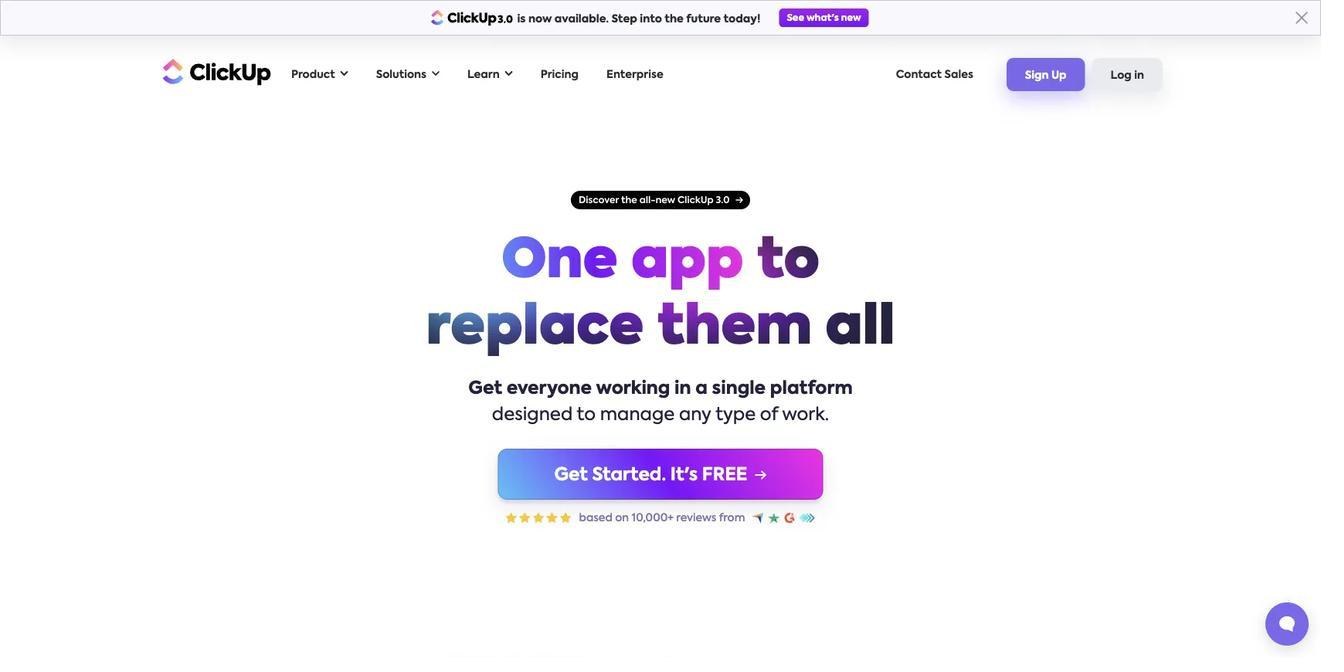Task type: describe. For each thing, give the bounding box(es) containing it.
product button
[[284, 59, 356, 90]]

10,000+
[[632, 513, 674, 524]]

is
[[517, 14, 526, 25]]

pricing link
[[533, 59, 587, 90]]

log in
[[1111, 70, 1145, 81]]

on
[[615, 513, 629, 524]]

reviews
[[677, 513, 717, 524]]

get for get started. it's free
[[555, 466, 588, 484]]

product
[[291, 69, 335, 80]]

0 horizontal spatial in
[[675, 381, 691, 398]]

manage
[[600, 407, 675, 425]]

is now available. step into the future today!
[[517, 14, 761, 25]]

sign up
[[1026, 70, 1067, 81]]

replace
[[426, 302, 644, 356]]

log
[[1111, 70, 1132, 81]]

up
[[1052, 70, 1067, 81]]

one app to replace them all
[[426, 236, 895, 356]]

learn button
[[460, 59, 521, 90]]

contact sales button
[[889, 59, 981, 90]]

close button image
[[1296, 12, 1309, 24]]

future
[[687, 14, 721, 25]]

discover the all-new clickup 3.0 image
[[571, 191, 750, 209]]

working
[[596, 381, 670, 398]]

contact sales
[[896, 69, 974, 80]]

from
[[719, 513, 745, 524]]

get for get everyone working in a single platform
[[469, 381, 503, 398]]

designed
[[492, 407, 573, 425]]

clickup image
[[158, 57, 271, 86]]

learn
[[468, 69, 500, 80]]

five stars image
[[506, 513, 572, 524]]

all
[[826, 302, 895, 356]]

see what's new link
[[779, 9, 869, 27]]

get started. it's free
[[555, 466, 748, 484]]

clickup 3.0 image
[[431, 10, 514, 26]]



Task type: locate. For each thing, give the bounding box(es) containing it.
1 horizontal spatial to
[[757, 236, 820, 290]]

get
[[469, 381, 503, 398], [555, 466, 588, 484]]

see
[[787, 13, 805, 22]]

it's
[[671, 466, 698, 484]]

sign up button
[[1007, 58, 1086, 91]]

app
[[631, 236, 744, 290]]

1 horizontal spatial in
[[1135, 70, 1145, 81]]

sign
[[1026, 70, 1049, 81]]

0 horizontal spatial to
[[577, 407, 596, 425]]

get inside button
[[555, 466, 588, 484]]

a
[[696, 381, 708, 398]]

to inside one app to replace them all
[[757, 236, 820, 290]]

get up "designed"
[[469, 381, 503, 398]]

in
[[1135, 70, 1145, 81], [675, 381, 691, 398]]

based
[[579, 513, 613, 524]]

0 vertical spatial get
[[469, 381, 503, 398]]

into
[[640, 14, 662, 25]]

0 horizontal spatial get
[[469, 381, 503, 398]]

contact
[[896, 69, 942, 80]]

one
[[502, 236, 618, 290]]

designed to manage any type of work.
[[492, 407, 829, 425]]

based on 10,000+ reviews from
[[579, 513, 745, 524]]

in left a
[[675, 381, 691, 398]]

available.
[[555, 14, 609, 25]]

any
[[679, 407, 712, 425]]

what's
[[807, 13, 839, 22]]

enterprise link
[[599, 59, 671, 90]]

them
[[658, 302, 812, 356]]

type
[[716, 407, 756, 425]]

started.
[[592, 466, 666, 484]]

now
[[529, 14, 552, 25]]

pricing
[[541, 69, 579, 80]]

work.
[[783, 407, 829, 425]]

the
[[665, 14, 684, 25]]

get up based
[[555, 466, 588, 484]]

free
[[702, 466, 748, 484]]

single
[[712, 381, 766, 398]]

1 vertical spatial get
[[555, 466, 588, 484]]

1 horizontal spatial get
[[555, 466, 588, 484]]

0 vertical spatial to
[[757, 236, 820, 290]]

platform
[[770, 381, 853, 398]]

1 vertical spatial to
[[577, 407, 596, 425]]

log in link
[[1093, 58, 1163, 91]]

store reviews image
[[753, 513, 816, 524]]

to
[[757, 236, 820, 290], [577, 407, 596, 425]]

new
[[841, 13, 861, 22]]

of
[[760, 407, 778, 425]]

1 vertical spatial in
[[675, 381, 691, 398]]

0 vertical spatial in
[[1135, 70, 1145, 81]]

get started. it's free button
[[498, 449, 824, 500]]

enterprise
[[607, 69, 664, 80]]

solutions button
[[368, 59, 448, 90]]

sales
[[945, 69, 974, 80]]

step
[[612, 14, 637, 25]]

get everyone working in a single platform
[[469, 381, 853, 398]]

solutions
[[376, 69, 427, 80]]

today!
[[724, 14, 761, 25]]

see what's new
[[787, 13, 861, 22]]

everyone
[[507, 381, 592, 398]]

in right the log
[[1135, 70, 1145, 81]]



Task type: vqa. For each thing, say whether or not it's contained in the screenshot.
the right With
no



